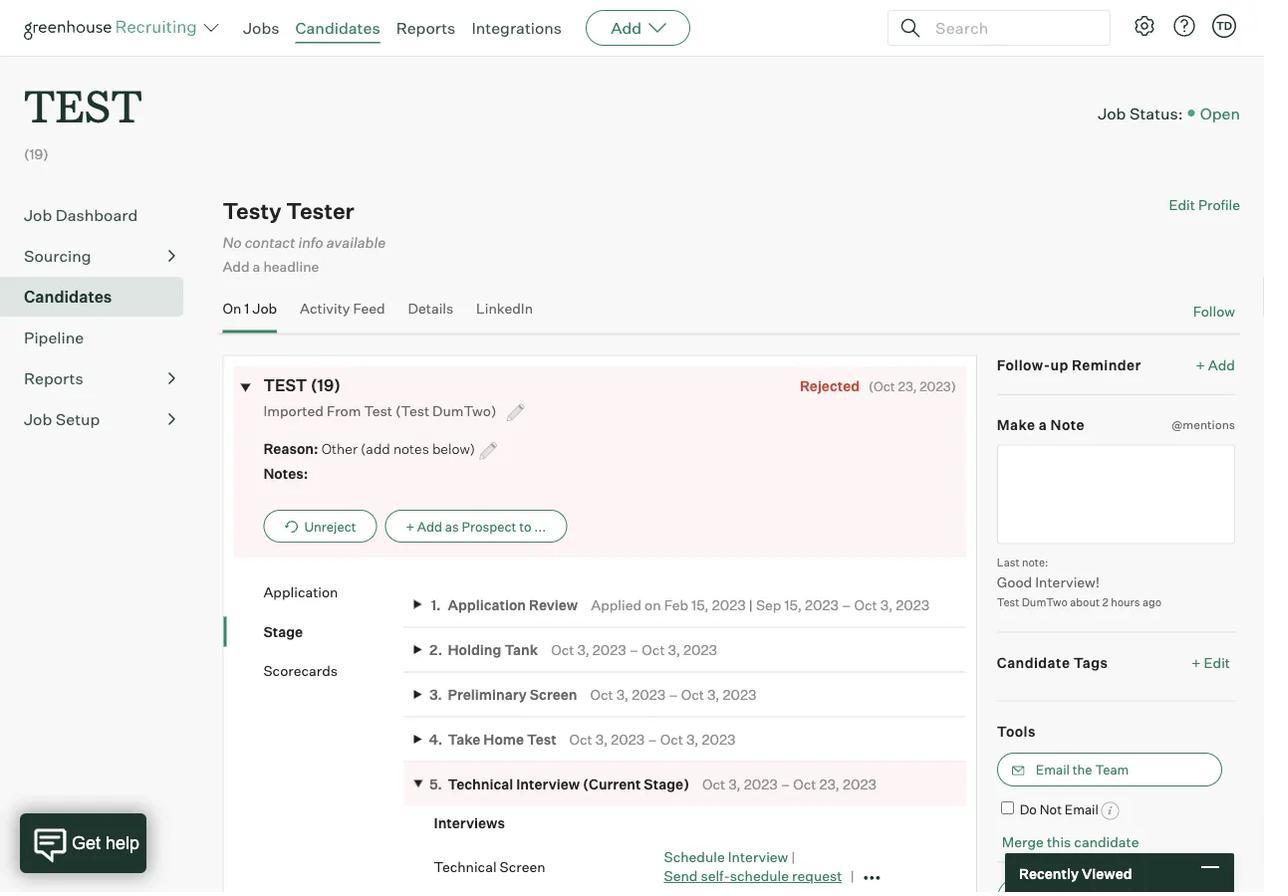 Task type: vqa. For each thing, say whether or not it's contained in the screenshot.
bottommost San
no



Task type: locate. For each thing, give the bounding box(es) containing it.
rejected
[[800, 377, 860, 394]]

test down greenhouse recruiting image
[[24, 76, 142, 135]]

1 vertical spatial email
[[1065, 802, 1099, 818]]

(19) up the 'from' at the top left
[[311, 376, 341, 395]]

application link
[[264, 583, 404, 602]]

2 vertical spatial +
[[1192, 654, 1201, 671]]

reports down pipeline
[[24, 369, 83, 389]]

test
[[24, 76, 142, 135], [264, 376, 307, 395]]

reports left integrations
[[396, 18, 456, 38]]

note
[[1051, 416, 1085, 434]]

+ inside button
[[406, 519, 415, 534]]

interviews
[[434, 815, 505, 832]]

home
[[484, 731, 524, 748]]

23, up request
[[820, 776, 840, 794]]

job left the status:
[[1098, 103, 1127, 123]]

test for test (19)
[[264, 376, 307, 395]]

23, right (oct
[[898, 378, 917, 394]]

schedule
[[730, 868, 789, 885]]

0 horizontal spatial a
[[253, 258, 260, 276]]

tools
[[997, 723, 1036, 740]]

1 horizontal spatial (19)
[[311, 376, 341, 395]]

0 vertical spatial a
[[253, 258, 260, 276]]

0 horizontal spatial reports
[[24, 369, 83, 389]]

oct
[[855, 596, 878, 614], [551, 641, 574, 659], [642, 641, 665, 659], [590, 686, 614, 704], [681, 686, 705, 704], [570, 731, 593, 748], [661, 731, 684, 748], [703, 776, 726, 794], [794, 776, 817, 794]]

0 vertical spatial test
[[24, 76, 142, 135]]

scorecards link
[[264, 662, 404, 681]]

test
[[364, 402, 393, 419], [997, 596, 1020, 609], [527, 731, 557, 748]]

0 horizontal spatial reports link
[[24, 367, 175, 391]]

a down "contact"
[[253, 258, 260, 276]]

open
[[1201, 103, 1241, 123]]

– down feb at bottom right
[[669, 686, 678, 704]]

1 vertical spatial reports link
[[24, 367, 175, 391]]

candidates link down sourcing link at the top left of the page
[[24, 285, 175, 309]]

test up imported
[[264, 376, 307, 395]]

2 15, from the left
[[785, 596, 802, 614]]

1 vertical spatial interview
[[728, 848, 789, 866]]

interview down 4. take home test oct 3, 2023 – oct 3, 2023
[[516, 776, 580, 794]]

2023
[[712, 596, 746, 614], [805, 596, 839, 614], [896, 596, 930, 614], [593, 641, 627, 659], [684, 641, 718, 659], [632, 686, 666, 704], [723, 686, 757, 704], [611, 731, 645, 748], [702, 731, 736, 748], [744, 776, 778, 794], [843, 776, 877, 794]]

0 horizontal spatial test
[[24, 76, 142, 135]]

3. preliminary screen oct 3, 2023 – oct 3, 2023
[[430, 686, 757, 704]]

0 horizontal spatial interview
[[516, 776, 580, 794]]

4. take home test oct 3, 2023 – oct 3, 2023
[[429, 731, 736, 748]]

0 vertical spatial candidates link
[[296, 18, 380, 38]]

1 horizontal spatial interview
[[728, 848, 789, 866]]

15, right the "sep" on the right bottom of the page
[[785, 596, 802, 614]]

job left setup
[[24, 410, 52, 430]]

about
[[1071, 596, 1100, 609]]

test right home
[[527, 731, 557, 748]]

test left (test
[[364, 402, 393, 419]]

1 vertical spatial test
[[264, 376, 307, 395]]

email right not
[[1065, 802, 1099, 818]]

1 horizontal spatial candidates
[[296, 18, 380, 38]]

candidates link right jobs link
[[296, 18, 380, 38]]

2 horizontal spatial test
[[997, 596, 1020, 609]]

1 vertical spatial candidates link
[[24, 285, 175, 309]]

1 horizontal spatial |
[[792, 848, 796, 866]]

last
[[997, 556, 1020, 569]]

do not email
[[1020, 802, 1099, 818]]

@mentions link
[[1172, 415, 1236, 435]]

testy
[[223, 198, 282, 225]]

merge
[[1002, 834, 1044, 851]]

make
[[997, 416, 1036, 434]]

candidates link
[[296, 18, 380, 38], [24, 285, 175, 309]]

job dashboard
[[24, 205, 138, 225]]

application up "holding"
[[448, 596, 526, 614]]

1 horizontal spatial edit
[[1204, 654, 1231, 671]]

| up request
[[792, 848, 796, 866]]

0 horizontal spatial |
[[749, 596, 753, 614]]

0 horizontal spatial candidates
[[24, 287, 112, 307]]

candidate
[[997, 654, 1071, 671]]

contact
[[245, 233, 295, 251]]

1 vertical spatial reports
[[24, 369, 83, 389]]

1 vertical spatial edit
[[1204, 654, 1231, 671]]

edit profile
[[1169, 197, 1241, 214]]

email the team
[[1036, 762, 1129, 778]]

oct up 4. take home test oct 3, 2023 – oct 3, 2023
[[590, 686, 614, 704]]

oct down on
[[642, 641, 665, 659]]

tank
[[505, 641, 538, 659]]

0 vertical spatial candidates
[[296, 18, 380, 38]]

add
[[611, 18, 642, 38], [223, 258, 250, 276], [1209, 356, 1236, 374], [417, 519, 442, 534]]

test down good
[[997, 596, 1020, 609]]

0 horizontal spatial test
[[364, 402, 393, 419]]

oct right tank
[[551, 641, 574, 659]]

1 vertical spatial |
[[792, 848, 796, 866]]

email inside button
[[1036, 762, 1070, 778]]

1 horizontal spatial reports link
[[396, 18, 456, 38]]

| inside schedule interview | send self-schedule request
[[792, 848, 796, 866]]

technical screen
[[434, 858, 546, 876]]

+ add as prospect to ... button
[[385, 510, 567, 543]]

1 vertical spatial candidates
[[24, 287, 112, 307]]

0 horizontal spatial edit
[[1169, 197, 1196, 214]]

a inside testy tester no contact info available add a headline
[[253, 258, 260, 276]]

schedule
[[664, 848, 725, 866]]

activity
[[300, 300, 350, 317]]

2023)
[[920, 378, 957, 394]]

1 horizontal spatial 15,
[[785, 596, 802, 614]]

follow-
[[997, 356, 1051, 374]]

1 vertical spatial +
[[406, 519, 415, 534]]

screen down 2. holding tank oct 3, 2023 – oct 3, 2023
[[530, 686, 578, 704]]

technical down interviews at bottom
[[434, 858, 497, 876]]

+ for + edit
[[1192, 654, 1201, 671]]

on
[[223, 300, 241, 317]]

2 vertical spatial test
[[527, 731, 557, 748]]

technical up interviews at bottom
[[448, 776, 513, 794]]

– up schedule interview | send self-schedule request on the bottom right
[[781, 776, 790, 794]]

add inside testy tester no contact info available add a headline
[[223, 258, 250, 276]]

on
[[645, 596, 661, 614]]

15, right feb at bottom right
[[692, 596, 709, 614]]

test inside "last note: good interview! test dumtwo               about 2 hours               ago"
[[997, 596, 1020, 609]]

a left note
[[1039, 416, 1048, 434]]

send
[[664, 868, 698, 885]]

+ for + add
[[1196, 356, 1206, 374]]

1 horizontal spatial test
[[264, 376, 307, 395]]

2
[[1103, 596, 1109, 609]]

1 vertical spatial test
[[997, 596, 1020, 609]]

td button
[[1213, 14, 1237, 38]]

make a note
[[997, 416, 1085, 434]]

reports link down pipeline link
[[24, 367, 175, 391]]

1 horizontal spatial test
[[527, 731, 557, 748]]

0 horizontal spatial application
[[264, 584, 338, 601]]

merge this candidate link
[[1002, 834, 1140, 851]]

self-
[[701, 868, 730, 885]]

0 vertical spatial reports
[[396, 18, 456, 38]]

edit profile link
[[1169, 197, 1241, 214]]

reason: other (add notes below)
[[264, 440, 475, 458]]

None text field
[[997, 445, 1236, 544]]

0 vertical spatial interview
[[516, 776, 580, 794]]

0 vertical spatial +
[[1196, 356, 1206, 374]]

reports link left integrations
[[396, 18, 456, 38]]

application up the stage
[[264, 584, 338, 601]]

Search text field
[[931, 13, 1092, 42]]

1 vertical spatial (19)
[[311, 376, 341, 395]]

0 vertical spatial (19)
[[24, 146, 49, 163]]

(test
[[396, 402, 430, 419]]

last note: good interview! test dumtwo               about 2 hours               ago
[[997, 556, 1162, 609]]

interview up schedule
[[728, 848, 789, 866]]

(19) down test link
[[24, 146, 49, 163]]

1 horizontal spatial reports
[[396, 18, 456, 38]]

setup
[[56, 410, 100, 430]]

screen down interviews at bottom
[[500, 858, 546, 876]]

not
[[1040, 802, 1062, 818]]

screen
[[530, 686, 578, 704], [500, 858, 546, 876]]

| left the "sep" on the right bottom of the page
[[749, 596, 753, 614]]

0 vertical spatial |
[[749, 596, 753, 614]]

–
[[842, 596, 852, 614], [630, 641, 639, 659], [669, 686, 678, 704], [648, 731, 657, 748], [781, 776, 790, 794]]

schedule interview link
[[664, 848, 789, 866]]

+ for + add as prospect to ...
[[406, 519, 415, 534]]

0 horizontal spatial candidates link
[[24, 285, 175, 309]]

+
[[1196, 356, 1206, 374], [406, 519, 415, 534], [1192, 654, 1201, 671]]

email left the
[[1036, 762, 1070, 778]]

0 vertical spatial technical
[[448, 776, 513, 794]]

job up sourcing
[[24, 205, 52, 225]]

1 vertical spatial 23,
[[820, 776, 840, 794]]

candidates down sourcing
[[24, 287, 112, 307]]

testy tester no contact info available add a headline
[[223, 198, 386, 276]]

0 vertical spatial 23,
[[898, 378, 917, 394]]

1 horizontal spatial 23,
[[898, 378, 917, 394]]

0 vertical spatial email
[[1036, 762, 1070, 778]]

email
[[1036, 762, 1070, 778], [1065, 802, 1099, 818]]

0 horizontal spatial 15,
[[692, 596, 709, 614]]

job setup
[[24, 410, 100, 430]]

reports
[[396, 18, 456, 38], [24, 369, 83, 389]]

job
[[1098, 103, 1127, 123], [24, 205, 52, 225], [253, 300, 277, 317], [24, 410, 52, 430]]

1 horizontal spatial a
[[1039, 416, 1048, 434]]

+ add as prospect to ...
[[406, 519, 546, 534]]

dumtwo)
[[433, 402, 497, 419]]

15,
[[692, 596, 709, 614], [785, 596, 802, 614]]

oct 3, 2023 – oct 23, 2023
[[703, 776, 877, 794]]

candidates right jobs link
[[296, 18, 380, 38]]

email the team button
[[997, 753, 1223, 787]]

send self-schedule request link
[[664, 868, 842, 885]]



Task type: describe. For each thing, give the bounding box(es) containing it.
0 vertical spatial edit
[[1169, 197, 1196, 214]]

oct right the "sep" on the right bottom of the page
[[855, 596, 878, 614]]

job for job setup
[[24, 410, 52, 430]]

holding
[[448, 641, 502, 659]]

0 vertical spatial screen
[[530, 686, 578, 704]]

(current
[[583, 776, 641, 794]]

1 vertical spatial screen
[[500, 858, 546, 876]]

– up stage)
[[648, 731, 657, 748]]

on 1 job
[[223, 300, 277, 317]]

imported from test (test dumtwo)
[[264, 402, 500, 419]]

available
[[327, 233, 386, 251]]

configure image
[[1133, 14, 1157, 38]]

tester
[[286, 198, 355, 225]]

candidate tags
[[997, 654, 1109, 671]]

unreject
[[304, 519, 356, 534]]

23, inside rejected (oct 23, 2023)
[[898, 378, 917, 394]]

team
[[1096, 762, 1129, 778]]

add inside button
[[417, 519, 442, 534]]

0 horizontal spatial (19)
[[24, 146, 49, 163]]

test (19)
[[264, 376, 341, 395]]

job for job status:
[[1098, 103, 1127, 123]]

integrations link
[[472, 18, 562, 38]]

oct down the 1. application review applied on  feb 15, 2023 | sep 15, 2023 – oct 3, 2023
[[681, 686, 705, 704]]

test link
[[24, 56, 142, 139]]

2. holding tank oct 3, 2023 – oct 3, 2023
[[430, 641, 718, 659]]

interview!
[[1036, 573, 1100, 591]]

notes
[[394, 440, 429, 458]]

job setup link
[[24, 408, 175, 432]]

oct down 3. preliminary screen oct 3, 2023 – oct 3, 2023
[[570, 731, 593, 748]]

td button
[[1209, 10, 1241, 42]]

5. technical interview (current stage)
[[430, 776, 690, 794]]

4.
[[429, 731, 443, 748]]

jobs
[[243, 18, 280, 38]]

activity feed link
[[300, 300, 385, 329]]

status:
[[1130, 103, 1184, 123]]

add inside popup button
[[611, 18, 642, 38]]

1 vertical spatial a
[[1039, 416, 1048, 434]]

jobs link
[[243, 18, 280, 38]]

applied
[[591, 596, 642, 614]]

reason:
[[264, 440, 319, 458]]

td
[[1217, 19, 1233, 32]]

job right '1'
[[253, 300, 277, 317]]

+ edit
[[1192, 654, 1231, 671]]

review
[[529, 596, 578, 614]]

oct right stage)
[[703, 776, 726, 794]]

1 horizontal spatial application
[[448, 596, 526, 614]]

do
[[1020, 802, 1037, 818]]

(add
[[361, 440, 391, 458]]

headline
[[263, 258, 319, 276]]

0 vertical spatial test
[[364, 402, 393, 419]]

no
[[223, 233, 242, 251]]

this
[[1047, 834, 1072, 851]]

interview inside schedule interview | send self-schedule request
[[728, 848, 789, 866]]

rejected (oct 23, 2023)
[[800, 377, 957, 394]]

dashboard
[[56, 205, 138, 225]]

notes:
[[264, 465, 308, 483]]

stage link
[[264, 622, 404, 642]]

integrations
[[472, 18, 562, 38]]

good
[[997, 573, 1033, 591]]

scorecards
[[264, 663, 338, 680]]

...
[[534, 519, 546, 534]]

1
[[244, 300, 250, 317]]

info
[[298, 233, 323, 251]]

pipeline link
[[24, 326, 175, 350]]

candidate
[[1075, 834, 1140, 851]]

note:
[[1022, 556, 1049, 569]]

the
[[1073, 762, 1093, 778]]

tags
[[1074, 654, 1109, 671]]

recently
[[1019, 865, 1079, 883]]

viewed
[[1082, 865, 1133, 883]]

prospect
[[462, 519, 517, 534]]

sourcing
[[24, 246, 91, 266]]

job for job dashboard
[[24, 205, 52, 225]]

ago
[[1143, 596, 1162, 609]]

stage
[[264, 623, 303, 641]]

take
[[448, 731, 481, 748]]

0 horizontal spatial 23,
[[820, 776, 840, 794]]

0 vertical spatial reports link
[[396, 18, 456, 38]]

unreject button
[[264, 510, 377, 543]]

(oct
[[869, 378, 896, 394]]

stage)
[[644, 776, 690, 794]]

request
[[792, 868, 842, 885]]

– down applied
[[630, 641, 639, 659]]

details link
[[408, 300, 454, 329]]

other
[[322, 440, 358, 458]]

as
[[445, 519, 459, 534]]

greenhouse recruiting image
[[24, 16, 203, 40]]

follow-up reminder
[[997, 356, 1142, 374]]

1 15, from the left
[[692, 596, 709, 614]]

– right the "sep" on the right bottom of the page
[[842, 596, 852, 614]]

+ edit link
[[1187, 649, 1236, 676]]

preliminary
[[448, 686, 527, 704]]

1 vertical spatial technical
[[434, 858, 497, 876]]

oct up stage)
[[661, 731, 684, 748]]

add button
[[586, 10, 691, 46]]

hours
[[1111, 596, 1141, 609]]

2.
[[430, 641, 442, 659]]

test for test
[[24, 76, 142, 135]]

to
[[519, 519, 532, 534]]

pipeline
[[24, 328, 84, 348]]

3.
[[430, 686, 442, 704]]

1 horizontal spatial candidates link
[[296, 18, 380, 38]]

feb
[[664, 596, 689, 614]]

sep
[[756, 596, 782, 614]]

below)
[[432, 440, 475, 458]]

+ add
[[1196, 356, 1236, 374]]

Do Not Email checkbox
[[1001, 802, 1014, 815]]

follow link
[[1194, 302, 1236, 321]]

imported
[[264, 402, 324, 419]]

recently viewed
[[1019, 865, 1133, 883]]

oct up request
[[794, 776, 817, 794]]

details
[[408, 300, 454, 317]]

1. application review applied on  feb 15, 2023 | sep 15, 2023 – oct 3, 2023
[[431, 596, 930, 614]]



